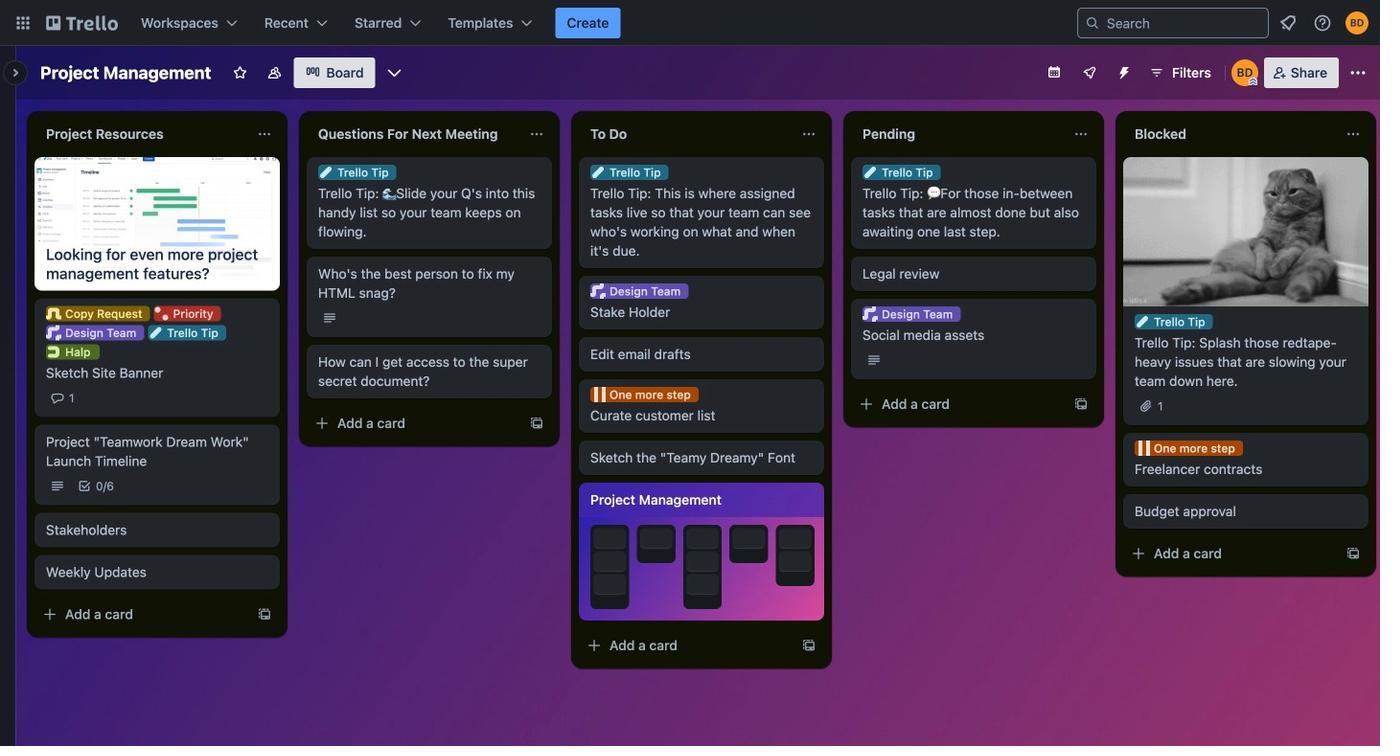 Task type: describe. For each thing, give the bounding box(es) containing it.
search image
[[1085, 15, 1101, 31]]

customize views image
[[385, 63, 404, 82]]

show menu image
[[1349, 63, 1368, 82]]

workspace visible image
[[267, 65, 282, 81]]

power ups image
[[1083, 65, 1098, 81]]

primary element
[[0, 0, 1381, 46]]

color: red, title: "priority" element
[[154, 307, 221, 322]]

0 horizontal spatial color: orange, title: "one more step" element
[[591, 387, 699, 403]]

1 vertical spatial color: purple, title: "design team" element
[[863, 307, 961, 322]]

star or unstar board image
[[233, 65, 248, 81]]

automation image
[[1109, 58, 1136, 84]]

0 vertical spatial create from template… image
[[1074, 397, 1089, 412]]

0 horizontal spatial color: purple, title: "design team" element
[[46, 326, 144, 341]]

barb dwyer (barbdwyer3) image
[[1232, 59, 1259, 86]]



Task type: vqa. For each thing, say whether or not it's contained in the screenshot.
the 'options' on the bottom of the page
no



Task type: locate. For each thing, give the bounding box(es) containing it.
1 horizontal spatial color: orange, title: "one more step" element
[[1135, 441, 1244, 456]]

0 horizontal spatial create from template… image
[[257, 608, 272, 623]]

Board name text field
[[31, 58, 221, 88]]

2 vertical spatial color: purple, title: "design team" element
[[46, 326, 144, 341]]

create from template… image
[[1074, 397, 1089, 412], [1346, 547, 1362, 562], [257, 608, 272, 623]]

open information menu image
[[1314, 13, 1333, 33]]

create from template… image
[[529, 416, 545, 431], [802, 639, 817, 654]]

0 vertical spatial color: orange, title: "one more step" element
[[591, 387, 699, 403]]

Search field
[[1101, 10, 1269, 36]]

2 vertical spatial create from template… image
[[257, 608, 272, 623]]

1 horizontal spatial create from template… image
[[1074, 397, 1089, 412]]

color: yellow, title: "copy request" element
[[46, 307, 150, 322]]

color: lime, title: "halp" element
[[46, 345, 100, 360]]

1 horizontal spatial color: purple, title: "design team" element
[[591, 284, 689, 299]]

1 vertical spatial color: orange, title: "one more step" element
[[1135, 441, 1244, 456]]

2 horizontal spatial create from template… image
[[1346, 547, 1362, 562]]

color: orange, title: "one more step" element
[[591, 387, 699, 403], [1135, 441, 1244, 456]]

color: sky, title: "trello tip" element
[[318, 165, 397, 180], [591, 165, 669, 180], [863, 165, 941, 180], [1135, 314, 1214, 330], [148, 326, 226, 341]]

0 horizontal spatial create from template… image
[[529, 416, 545, 431]]

1 vertical spatial create from template… image
[[802, 639, 817, 654]]

0 notifications image
[[1277, 12, 1300, 35]]

this member is an admin of this board. image
[[1249, 78, 1258, 86]]

calendar power-up image
[[1047, 64, 1062, 80]]

None text field
[[307, 119, 522, 150], [579, 119, 794, 150], [307, 119, 522, 150], [579, 119, 794, 150]]

0 vertical spatial create from template… image
[[529, 416, 545, 431]]

0 vertical spatial color: purple, title: "design team" element
[[591, 284, 689, 299]]

color: purple, title: "design team" element
[[591, 284, 689, 299], [863, 307, 961, 322], [46, 326, 144, 341]]

None text field
[[35, 119, 249, 150], [851, 119, 1066, 150], [1124, 119, 1339, 150], [35, 119, 249, 150], [851, 119, 1066, 150], [1124, 119, 1339, 150]]

barb dwyer (barbdwyer3) image
[[1346, 12, 1369, 35]]

1 vertical spatial create from template… image
[[1346, 547, 1362, 562]]

back to home image
[[46, 8, 118, 38]]

1 horizontal spatial create from template… image
[[802, 639, 817, 654]]

2 horizontal spatial color: purple, title: "design team" element
[[863, 307, 961, 322]]



